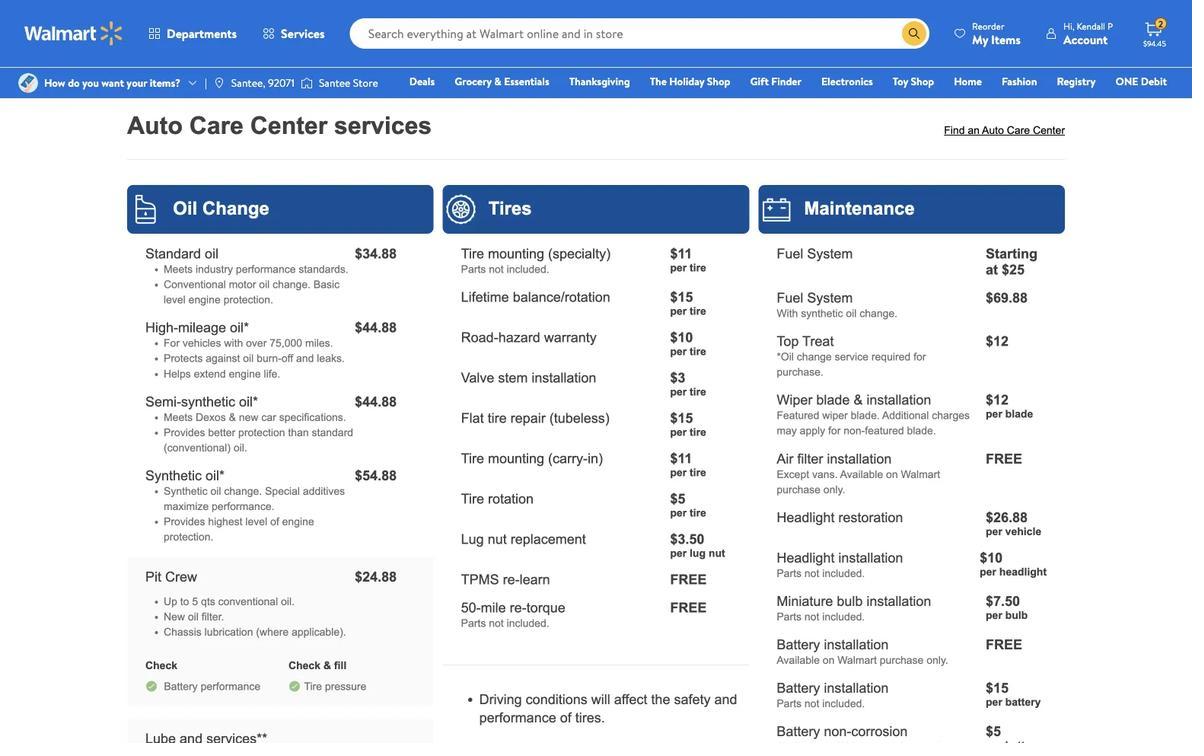 Task type: describe. For each thing, give the bounding box(es) containing it.
finder
[[772, 74, 802, 89]]

how do you want your items?
[[44, 75, 180, 90]]

santee store
[[319, 75, 378, 90]]

home
[[954, 74, 982, 89]]

shop inside "link"
[[911, 74, 934, 89]]

gift
[[750, 74, 769, 89]]

gift finder
[[750, 74, 802, 89]]

santee
[[319, 75, 351, 90]]

my
[[972, 31, 988, 48]]

hi,
[[1064, 19, 1075, 32]]

92071
[[268, 75, 295, 90]]

reorder
[[972, 19, 1005, 32]]

fashion link
[[995, 73, 1044, 89]]

one
[[1116, 74, 1139, 89]]

the holiday shop
[[650, 74, 731, 89]]

services button
[[250, 15, 338, 52]]

&
[[494, 74, 502, 89]]

santee, 92071
[[231, 75, 295, 90]]

registry
[[1057, 74, 1096, 89]]

grocery & essentials
[[455, 74, 549, 89]]

walmart+ link
[[1115, 94, 1174, 111]]

walmart+
[[1122, 95, 1167, 110]]

account
[[1064, 31, 1108, 48]]

items?
[[150, 75, 180, 90]]

do
[[68, 75, 80, 90]]

how
[[44, 75, 65, 90]]

services
[[281, 25, 325, 42]]

thanksgiving
[[569, 74, 630, 89]]

departments button
[[136, 15, 250, 52]]

Walmart Site-Wide search field
[[350, 18, 930, 49]]

thanksgiving link
[[562, 73, 637, 89]]

home link
[[947, 73, 989, 89]]

grocery
[[455, 74, 492, 89]]

gift finder link
[[744, 73, 809, 89]]

holiday
[[669, 74, 705, 89]]



Task type: locate. For each thing, give the bounding box(es) containing it.
shop right toy
[[911, 74, 934, 89]]

 image
[[18, 73, 38, 93], [301, 75, 313, 91]]

1 shop from the left
[[707, 74, 731, 89]]

shop
[[707, 74, 731, 89], [911, 74, 934, 89]]

 image left how
[[18, 73, 38, 93]]

essentials
[[504, 74, 549, 89]]

deals link
[[403, 73, 442, 89]]

1 horizontal spatial  image
[[301, 75, 313, 91]]

$94.45
[[1144, 38, 1166, 48]]

registry link
[[1050, 73, 1103, 89]]

debit
[[1141, 74, 1167, 89]]

search icon image
[[908, 27, 921, 40]]

one debit walmart+
[[1116, 74, 1167, 110]]

the
[[650, 74, 667, 89]]

one debit link
[[1109, 73, 1174, 89]]

0 horizontal spatial  image
[[18, 73, 38, 93]]

the holiday shop link
[[643, 73, 737, 89]]

fashion
[[1002, 74, 1037, 89]]

reorder my items
[[972, 19, 1021, 48]]

electronics
[[821, 74, 873, 89]]

walmart image
[[24, 21, 123, 46]]

toy shop link
[[886, 73, 941, 89]]

toy shop
[[893, 74, 934, 89]]

0 horizontal spatial shop
[[707, 74, 731, 89]]

 image right the 92071
[[301, 75, 313, 91]]

deals
[[409, 74, 435, 89]]

 image
[[213, 77, 225, 89]]

want
[[101, 75, 124, 90]]

hi, kendall p account
[[1064, 19, 1113, 48]]

shop right holiday
[[707, 74, 731, 89]]

2 shop from the left
[[911, 74, 934, 89]]

santee,
[[231, 75, 266, 90]]

Search search field
[[350, 18, 930, 49]]

p
[[1108, 19, 1113, 32]]

grocery & essentials link
[[448, 73, 556, 89]]

electronics link
[[815, 73, 880, 89]]

items
[[991, 31, 1021, 48]]

 image for santee store
[[301, 75, 313, 91]]

 image for how do you want your items?
[[18, 73, 38, 93]]

free tire repair & warranty image
[[139, 0, 1053, 50]]

your
[[127, 75, 147, 90]]

toy
[[893, 74, 908, 89]]

|
[[205, 75, 207, 90]]

store
[[353, 75, 378, 90]]

2
[[1159, 17, 1163, 30]]

1 horizontal spatial shop
[[911, 74, 934, 89]]

kendall
[[1077, 19, 1106, 32]]

you
[[82, 75, 99, 90]]

departments
[[167, 25, 237, 42]]



Task type: vqa. For each thing, say whether or not it's contained in the screenshot.
the middle "00"
no



